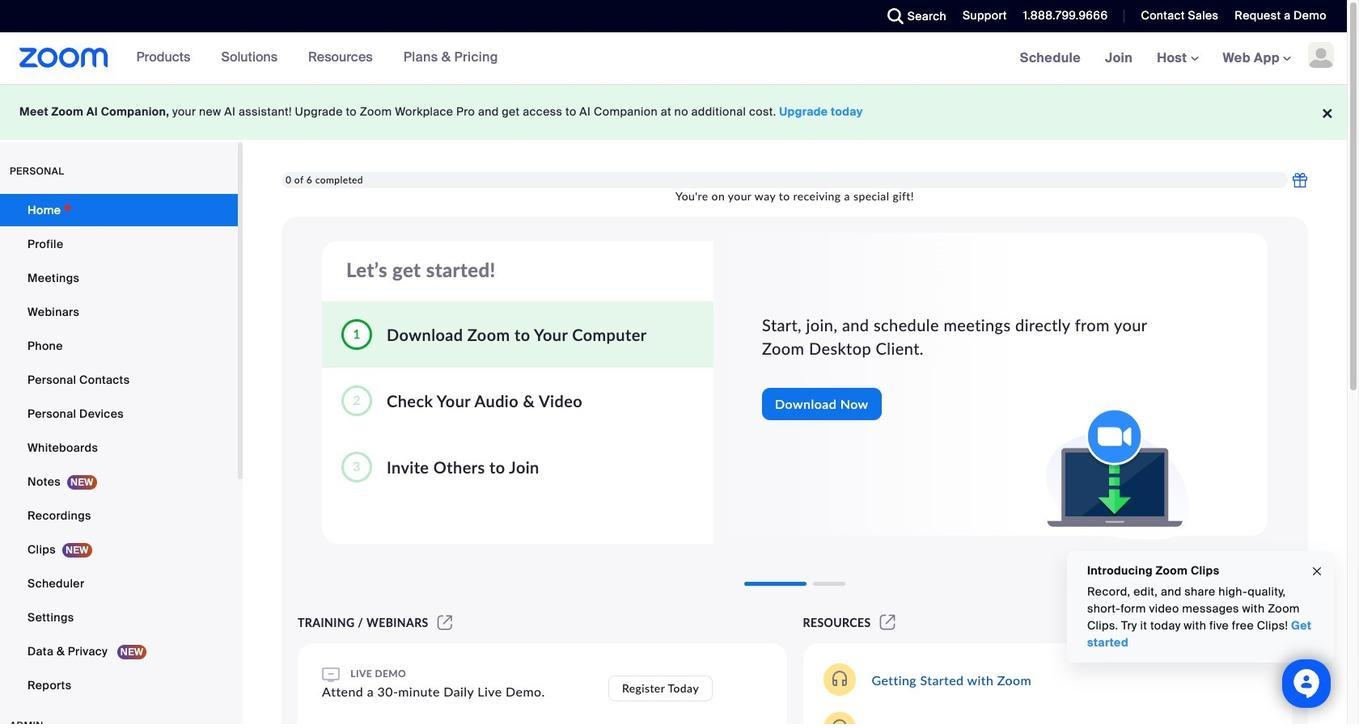 Task type: describe. For each thing, give the bounding box(es) containing it.
zoom logo image
[[19, 48, 108, 68]]

window new image
[[877, 616, 898, 630]]

personal menu menu
[[0, 194, 238, 704]]

close image
[[1311, 563, 1324, 581]]

window new image
[[435, 616, 455, 630]]

profile picture image
[[1308, 42, 1334, 68]]



Task type: vqa. For each thing, say whether or not it's contained in the screenshot.
Me-We-Us Retrospective Element
no



Task type: locate. For each thing, give the bounding box(es) containing it.
banner
[[0, 32, 1347, 85]]

footer
[[0, 84, 1347, 140]]

product information navigation
[[108, 32, 510, 84]]

meetings navigation
[[1008, 32, 1347, 85]]



